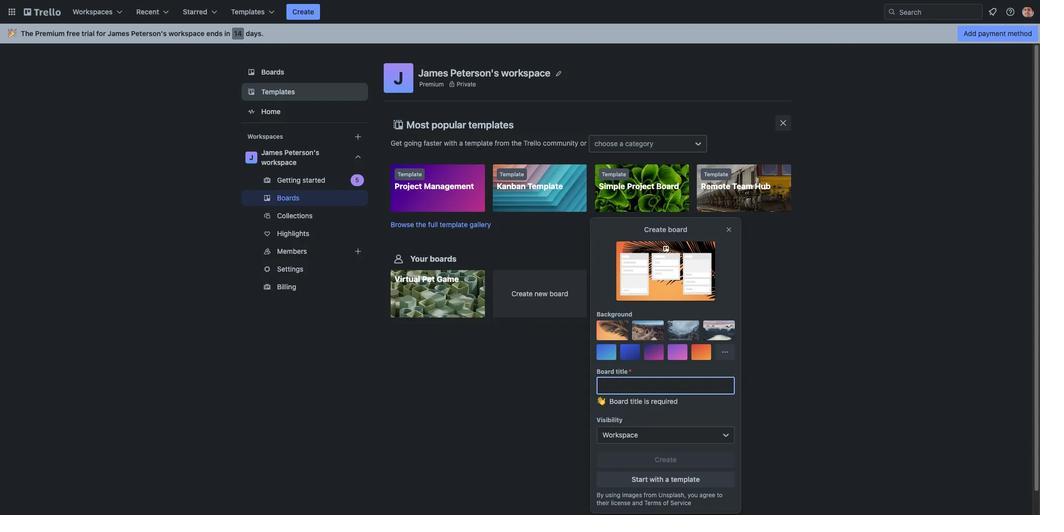 Task type: locate. For each thing, give the bounding box(es) containing it.
team
[[733, 182, 753, 191]]

1 vertical spatial templates
[[261, 87, 295, 96]]

1 vertical spatial boards link
[[242, 190, 368, 206]]

james right 'j' button
[[418, 67, 448, 78]]

1 horizontal spatial j
[[394, 68, 404, 88]]

template inside template remote team hub
[[704, 171, 729, 177]]

with right start
[[650, 475, 664, 484]]

0 horizontal spatial premium
[[35, 29, 65, 38]]

1 vertical spatial with
[[650, 475, 664, 484]]

confetti image
[[8, 29, 17, 38]]

template down templates
[[465, 139, 493, 147]]

search image
[[888, 8, 896, 16]]

1 horizontal spatial from
[[644, 492, 657, 499]]

agree
[[700, 492, 716, 499]]

0 vertical spatial james peterson's workspace
[[418, 67, 551, 78]]

you
[[688, 492, 698, 499]]

trello
[[524, 139, 541, 147]]

1 project from the left
[[395, 182, 422, 191]]

add payment method
[[964, 29, 1033, 38]]

workspaces
[[73, 7, 113, 16], [248, 133, 283, 140]]

create for create new board
[[512, 290, 533, 298]]

title left *
[[616, 368, 628, 375]]

2 vertical spatial workspace
[[261, 158, 297, 166]]

to
[[717, 492, 723, 499]]

project right simple
[[627, 182, 655, 191]]

0 vertical spatial j
[[394, 68, 404, 88]]

settings link
[[242, 261, 368, 277]]

days.
[[246, 29, 264, 38]]

Search field
[[896, 4, 983, 19]]

workspaces up trial
[[73, 7, 113, 16]]

highlights link
[[242, 226, 368, 242]]

template right "full"
[[440, 220, 468, 229]]

peterson's down recent
[[131, 29, 167, 38]]

1 vertical spatial j
[[249, 153, 254, 162]]

project
[[395, 182, 422, 191], [627, 182, 655, 191]]

boards right board icon
[[261, 68, 284, 76]]

board inside template simple project board
[[657, 182, 679, 191]]

james peterson (jamespeterson93) image
[[1023, 6, 1035, 18]]

1 horizontal spatial the
[[512, 139, 522, 147]]

template for simple
[[602, 171, 626, 177]]

1 horizontal spatial title
[[630, 397, 642, 406]]

get going faster with a template from the trello community or
[[391, 139, 589, 147]]

license link
[[611, 499, 631, 507]]

remote
[[701, 182, 731, 191]]

virtual pet game link
[[391, 270, 485, 318]]

0 horizontal spatial create button
[[287, 4, 320, 20]]

with inside button
[[650, 475, 664, 484]]

1 vertical spatial peterson's
[[451, 67, 499, 78]]

1 vertical spatial james
[[418, 67, 448, 78]]

banner
[[0, 24, 1040, 43]]

start
[[632, 475, 648, 484]]

starred button
[[177, 4, 223, 20]]

templates up the days.
[[231, 7, 265, 16]]

private
[[457, 80, 476, 88]]

2 vertical spatial board
[[610, 397, 629, 406]]

a down most popular templates
[[459, 139, 463, 147]]

0 vertical spatial the
[[512, 139, 522, 147]]

template
[[398, 171, 422, 177], [500, 171, 524, 177], [602, 171, 626, 177], [704, 171, 729, 177], [528, 182, 563, 191]]

collections link
[[242, 208, 378, 224]]

1 horizontal spatial project
[[627, 182, 655, 191]]

1 vertical spatial the
[[416, 220, 426, 229]]

title left is
[[630, 397, 642, 406]]

peterson's up private
[[451, 67, 499, 78]]

template for remote
[[704, 171, 729, 177]]

0 vertical spatial workspaces
[[73, 7, 113, 16]]

kanban
[[497, 182, 526, 191]]

james
[[108, 29, 129, 38], [418, 67, 448, 78], [261, 148, 283, 157]]

j inside button
[[394, 68, 404, 88]]

0 vertical spatial from
[[495, 139, 510, 147]]

add
[[964, 29, 977, 38]]

workspace
[[169, 29, 205, 38], [501, 67, 551, 78], [261, 158, 297, 166]]

2 project from the left
[[627, 182, 655, 191]]

project inside template project management
[[395, 182, 422, 191]]

templates
[[231, 7, 265, 16], [261, 87, 295, 96]]

home
[[261, 107, 281, 116]]

free
[[66, 29, 80, 38]]

with right faster
[[444, 139, 457, 147]]

template down going
[[398, 171, 422, 177]]

going
[[404, 139, 422, 147]]

board left *
[[597, 368, 614, 375]]

new
[[535, 290, 548, 298]]

boards link up the templates "link"
[[242, 63, 368, 81]]

0 vertical spatial templates
[[231, 7, 265, 16]]

0 vertical spatial boards link
[[242, 63, 368, 81]]

template for browse the full template gallery
[[440, 220, 468, 229]]

2 vertical spatial peterson's
[[284, 148, 319, 157]]

back to home image
[[24, 4, 61, 20]]

2 horizontal spatial a
[[666, 475, 669, 484]]

0 horizontal spatial board
[[550, 290, 568, 298]]

templates up home
[[261, 87, 295, 96]]

and
[[633, 499, 643, 507]]

the left "full"
[[416, 220, 426, 229]]

template inside template simple project board
[[602, 171, 626, 177]]

for
[[96, 29, 106, 38]]

title
[[616, 368, 628, 375], [630, 397, 642, 406]]

members link
[[242, 244, 368, 259]]

template board image
[[246, 86, 257, 98]]

0 horizontal spatial a
[[459, 139, 463, 147]]

background
[[597, 311, 633, 318]]

using
[[606, 492, 621, 499]]

0 vertical spatial create button
[[287, 4, 320, 20]]

template for start with a template
[[671, 475, 700, 484]]

from
[[495, 139, 510, 147], [644, 492, 657, 499]]

the left trello
[[512, 139, 522, 147]]

1 horizontal spatial premium
[[419, 80, 444, 88]]

1 vertical spatial board
[[550, 290, 568, 298]]

1 vertical spatial boards
[[277, 194, 300, 202]]

james peterson's workspace up "getting"
[[261, 148, 319, 166]]

premium right 'j' button
[[419, 80, 444, 88]]

license
[[611, 499, 631, 507]]

0 vertical spatial james
[[108, 29, 129, 38]]

None text field
[[597, 377, 735, 395]]

settings
[[277, 265, 304, 273]]

1 horizontal spatial board
[[668, 225, 688, 234]]

community
[[543, 139, 578, 147]]

a right choose
[[620, 139, 624, 148]]

0 vertical spatial board
[[657, 182, 679, 191]]

2 horizontal spatial workspace
[[501, 67, 551, 78]]

a up unsplash,
[[666, 475, 669, 484]]

your
[[411, 255, 428, 263]]

0 horizontal spatial project
[[395, 182, 422, 191]]

service
[[671, 499, 692, 507]]

highlights
[[277, 229, 309, 238]]

workspaces down home
[[248, 133, 283, 140]]

1 vertical spatial workspace
[[501, 67, 551, 78]]

template inside template project management
[[398, 171, 422, 177]]

0 horizontal spatial james
[[108, 29, 129, 38]]

of
[[663, 499, 669, 507]]

1 vertical spatial template
[[440, 220, 468, 229]]

premium inside banner
[[35, 29, 65, 38]]

0 horizontal spatial from
[[495, 139, 510, 147]]

project up browse
[[395, 182, 422, 191]]

james peterson's workspace
[[418, 67, 551, 78], [261, 148, 319, 166]]

browse
[[391, 220, 414, 229]]

template inside button
[[671, 475, 700, 484]]

peterson's up getting started
[[284, 148, 319, 157]]

create
[[292, 7, 314, 16], [644, 225, 666, 234], [512, 290, 533, 298], [655, 456, 677, 464]]

from up license and terms of service
[[644, 492, 657, 499]]

template up you
[[671, 475, 700, 484]]

1 horizontal spatial with
[[650, 475, 664, 484]]

2 vertical spatial template
[[671, 475, 700, 484]]

14
[[234, 29, 242, 38]]

boards link down getting started
[[242, 190, 368, 206]]

0 vertical spatial peterson's
[[131, 29, 167, 38]]

board title *
[[597, 368, 632, 375]]

1 horizontal spatial workspaces
[[248, 133, 283, 140]]

0 horizontal spatial title
[[616, 368, 628, 375]]

board
[[657, 182, 679, 191], [597, 368, 614, 375], [610, 397, 629, 406]]

0 vertical spatial with
[[444, 139, 457, 147]]

peterson's
[[131, 29, 167, 38], [451, 67, 499, 78], [284, 148, 319, 157]]

board up create board
[[657, 182, 679, 191]]

1 vertical spatial workspaces
[[248, 133, 283, 140]]

start with a template button
[[597, 472, 735, 488]]

boards
[[261, 68, 284, 76], [277, 194, 300, 202]]

james up "getting"
[[261, 148, 283, 157]]

boards down "getting"
[[277, 194, 300, 202]]

template up "remote"
[[704, 171, 729, 177]]

forward image
[[366, 210, 378, 222]]

1 horizontal spatial james peterson's workspace
[[418, 67, 551, 78]]

1 horizontal spatial peterson's
[[284, 148, 319, 157]]

board right 👋
[[610, 397, 629, 406]]

1 vertical spatial title
[[630, 397, 642, 406]]

starred
[[183, 7, 207, 16]]

background element
[[597, 321, 735, 360]]

0 vertical spatial template
[[465, 139, 493, 147]]

start with a template
[[632, 475, 700, 484]]

getting started
[[277, 176, 325, 184]]

template project management
[[395, 171, 474, 191]]

from down templates
[[495, 139, 510, 147]]

template up kanban
[[500, 171, 524, 177]]

1 vertical spatial from
[[644, 492, 657, 499]]

james right for
[[108, 29, 129, 38]]

template for kanban
[[500, 171, 524, 177]]

james peterson's workspace up private
[[418, 67, 551, 78]]

2 vertical spatial james
[[261, 148, 283, 157]]

premium
[[35, 29, 65, 38], [419, 80, 444, 88]]

1 vertical spatial premium
[[419, 80, 444, 88]]

unsplash,
[[659, 492, 686, 499]]

templates inside "link"
[[261, 87, 295, 96]]

workspace
[[603, 431, 638, 439]]

0 vertical spatial boards
[[261, 68, 284, 76]]

0 horizontal spatial the
[[416, 220, 426, 229]]

0 horizontal spatial workspace
[[169, 29, 205, 38]]

🎉
[[8, 29, 17, 38]]

template up simple
[[602, 171, 626, 177]]

0 horizontal spatial j
[[249, 153, 254, 162]]

hub
[[755, 182, 771, 191]]

1 horizontal spatial james
[[261, 148, 283, 157]]

0 horizontal spatial james peterson's workspace
[[261, 148, 319, 166]]

create board
[[644, 225, 688, 234]]

1 vertical spatial create button
[[597, 452, 735, 468]]

1 vertical spatial board
[[597, 368, 614, 375]]

0 vertical spatial premium
[[35, 29, 65, 38]]

in
[[224, 29, 230, 38]]

0 horizontal spatial workspaces
[[73, 7, 113, 16]]

template right kanban
[[528, 182, 563, 191]]

premium down back to home image
[[35, 29, 65, 38]]

billing
[[277, 283, 296, 291]]

primary element
[[0, 0, 1040, 24]]

templates link
[[242, 83, 368, 101]]



Task type: vqa. For each thing, say whether or not it's contained in the screenshot.
Change for Change members
no



Task type: describe. For each thing, give the bounding box(es) containing it.
create inside the primary element
[[292, 7, 314, 16]]

a inside button
[[666, 475, 669, 484]]

wave image
[[597, 397, 606, 411]]

recent
[[136, 7, 159, 16]]

template for project
[[398, 171, 422, 177]]

terms
[[645, 499, 662, 507]]

collections
[[277, 211, 313, 220]]

popular
[[432, 119, 466, 130]]

choose
[[595, 139, 618, 148]]

0 horizontal spatial peterson's
[[131, 29, 167, 38]]

create for rightmost create button
[[655, 456, 677, 464]]

virtual pet game
[[395, 275, 459, 284]]

2 horizontal spatial james
[[418, 67, 448, 78]]

browse the full template gallery
[[391, 220, 491, 229]]

by
[[597, 492, 604, 499]]

getting
[[277, 176, 301, 184]]

👋 board title is required
[[597, 397, 678, 406]]

gallery
[[470, 220, 491, 229]]

create a workspace image
[[352, 131, 364, 143]]

method
[[1008, 29, 1033, 38]]

add image
[[352, 246, 364, 257]]

create button inside the primary element
[[287, 4, 320, 20]]

your boards
[[411, 255, 457, 263]]

trial
[[82, 29, 95, 38]]

add payment method link
[[958, 26, 1038, 41]]

required
[[651, 397, 678, 406]]

simple
[[599, 182, 625, 191]]

open information menu image
[[1006, 7, 1016, 17]]

pet
[[422, 275, 435, 284]]

images
[[622, 492, 642, 499]]

1 horizontal spatial create button
[[597, 452, 735, 468]]

5
[[356, 176, 359, 184]]

2 boards link from the top
[[242, 190, 368, 206]]

by using images from unsplash, you agree to their
[[597, 492, 723, 507]]

templates
[[469, 119, 514, 130]]

get
[[391, 139, 402, 147]]

is
[[644, 397, 649, 406]]

custom image image
[[609, 327, 617, 334]]

templates button
[[225, 4, 281, 20]]

project inside template simple project board
[[627, 182, 655, 191]]

the
[[21, 29, 33, 38]]

workspaces button
[[67, 4, 128, 20]]

license and terms of service
[[611, 499, 692, 507]]

0 horizontal spatial with
[[444, 139, 457, 147]]

browse the full template gallery link
[[391, 220, 491, 229]]

0 vertical spatial workspace
[[169, 29, 205, 38]]

game
[[437, 275, 459, 284]]

template kanban template
[[497, 171, 563, 191]]

1 horizontal spatial a
[[620, 139, 624, 148]]

most popular templates
[[407, 119, 514, 130]]

ends
[[206, 29, 223, 38]]

management
[[424, 182, 474, 191]]

home image
[[246, 106, 257, 118]]

full
[[428, 220, 438, 229]]

started
[[303, 176, 325, 184]]

1 horizontal spatial workspace
[[261, 158, 297, 166]]

most
[[407, 119, 429, 130]]

*
[[629, 368, 632, 375]]

virtual
[[395, 275, 420, 284]]

template simple project board
[[599, 171, 679, 191]]

👋
[[597, 397, 606, 406]]

billing link
[[242, 279, 368, 295]]

james inside james peterson's workspace
[[261, 148, 283, 157]]

template remote team hub
[[701, 171, 771, 191]]

1 vertical spatial james peterson's workspace
[[261, 148, 319, 166]]

create for create board
[[644, 225, 666, 234]]

banner containing 🎉
[[0, 24, 1040, 43]]

or
[[580, 139, 587, 147]]

visibility
[[597, 416, 623, 424]]

close popover image
[[725, 226, 733, 234]]

choose a category
[[595, 139, 654, 148]]

2 horizontal spatial peterson's
[[451, 67, 499, 78]]

🎉 the premium free trial for james peterson's workspace ends in 14 days.
[[8, 29, 264, 38]]

faster
[[424, 139, 442, 147]]

recent button
[[130, 4, 175, 20]]

home link
[[242, 103, 368, 121]]

0 notifications image
[[987, 6, 999, 18]]

boards
[[430, 255, 457, 263]]

j button
[[384, 63, 414, 93]]

james inside banner
[[108, 29, 129, 38]]

templates inside dropdown button
[[231, 7, 265, 16]]

terms of service link
[[645, 499, 692, 507]]

members
[[277, 247, 307, 255]]

0 vertical spatial board
[[668, 225, 688, 234]]

from inside by using images from unsplash, you agree to their
[[644, 492, 657, 499]]

workspaces inside popup button
[[73, 7, 113, 16]]

payment
[[979, 29, 1006, 38]]

category
[[625, 139, 654, 148]]

0 vertical spatial title
[[616, 368, 628, 375]]

their
[[597, 499, 610, 507]]

create new board
[[512, 290, 568, 298]]

board image
[[246, 66, 257, 78]]

1 boards link from the top
[[242, 63, 368, 81]]



